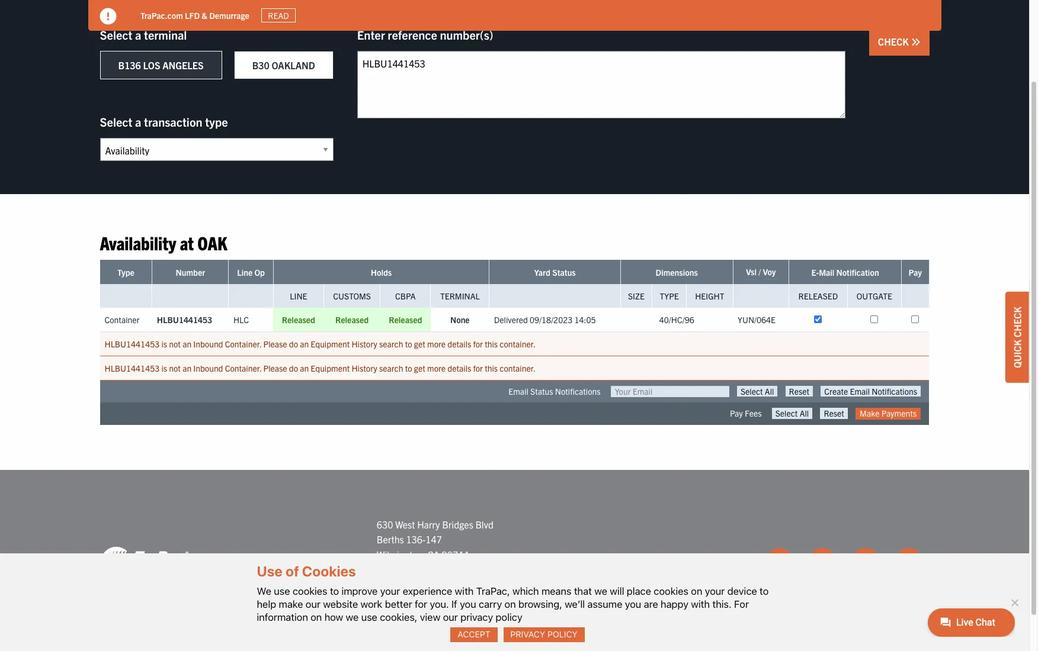 Task type: locate. For each thing, give the bounding box(es) containing it.
los angeles image
[[100, 546, 189, 580]]

None checkbox
[[814, 316, 822, 324], [871, 316, 878, 324], [911, 316, 919, 324], [814, 316, 822, 324], [871, 316, 878, 324], [911, 316, 919, 324]]

1 container. from the top
[[500, 339, 536, 350]]

a left terminal
[[135, 27, 141, 42]]

1 horizontal spatial pay
[[909, 267, 922, 278]]

1 vertical spatial use
[[361, 612, 377, 624]]

with up if
[[455, 586, 474, 598]]

1 vertical spatial more
[[427, 363, 446, 374]]

0 vertical spatial type
[[117, 267, 134, 278]]

not
[[169, 339, 181, 350], [169, 363, 181, 374]]

cookies up "make" on the bottom of page
[[293, 586, 327, 598]]

0 horizontal spatial your
[[380, 586, 400, 598]]

1 vertical spatial for
[[473, 363, 483, 374]]

2 is from the top
[[161, 363, 167, 374]]

make
[[860, 409, 880, 419]]

147
[[426, 534, 442, 546]]

1 vertical spatial status
[[530, 387, 553, 397]]

details
[[448, 339, 471, 350], [448, 363, 471, 374]]

1 vertical spatial this
[[485, 363, 498, 374]]

enter
[[357, 27, 385, 42]]

0 vertical spatial this
[[485, 339, 498, 350]]

our down if
[[443, 612, 458, 624]]

40/hc/96
[[659, 315, 694, 326]]

0 vertical spatial more
[[427, 339, 446, 350]]

1 vertical spatial line
[[290, 291, 307, 302]]

more
[[427, 339, 446, 350], [427, 363, 446, 374]]

we
[[594, 586, 607, 598], [346, 612, 359, 624]]

availability
[[100, 231, 176, 254]]

place
[[627, 586, 651, 598]]

0 horizontal spatial cookies
[[293, 586, 327, 598]]

firms
[[377, 579, 400, 591]]

1 vertical spatial pay
[[730, 409, 743, 419]]

a left transaction
[[135, 114, 141, 129]]

reference
[[388, 27, 437, 42]]

select down solid image
[[100, 27, 132, 42]]

1 vertical spatial a
[[135, 114, 141, 129]]

do
[[289, 339, 298, 350], [289, 363, 298, 374]]

los right b136
[[143, 59, 160, 71]]

vsl
[[746, 267, 757, 278]]

1 vertical spatial hlbu1441453 is not an inbound container. please do an equipment history search to get more details for this container.
[[105, 363, 536, 374]]

you right if
[[460, 599, 476, 611]]

0 vertical spatial line
[[237, 267, 253, 278]]

happy
[[661, 599, 688, 611]]

0 horizontal spatial on
[[311, 612, 322, 624]]

type
[[117, 267, 134, 278], [660, 291, 679, 302]]

0 vertical spatial history
[[352, 339, 377, 350]]

1 container. from the top
[[225, 339, 261, 350]]

customer
[[557, 557, 597, 569]]

0 horizontal spatial our
[[306, 599, 321, 611]]

select a transaction type
[[100, 114, 228, 129]]

oak
[[197, 231, 227, 254]]

0 vertical spatial hlbu1441453 is not an inbound container. please do an equipment history search to get more details for this container.
[[105, 339, 536, 350]]

customer service: 877-387-2722
[[557, 557, 695, 569]]

search
[[379, 339, 403, 350], [379, 363, 403, 374]]

2 select from the top
[[100, 114, 132, 129]]

1 horizontal spatial our
[[443, 612, 458, 624]]

history
[[352, 339, 377, 350], [352, 363, 377, 374]]

2 vertical spatial hlbu1441453
[[105, 363, 160, 374]]

your up this.
[[705, 586, 725, 598]]

0 horizontal spatial we
[[346, 612, 359, 624]]

on up policy
[[505, 599, 516, 611]]

1 vertical spatial search
[[379, 363, 403, 374]]

you down place
[[625, 599, 641, 611]]

0 vertical spatial do
[[289, 339, 298, 350]]

2 not from the top
[[169, 363, 181, 374]]

387-
[[653, 557, 673, 569]]

2 your from the left
[[705, 586, 725, 598]]

0 vertical spatial angeles
[[162, 59, 204, 71]]

availability at oak
[[100, 231, 227, 254]]

pay
[[909, 267, 922, 278], [730, 409, 743, 419]]

1 vertical spatial select
[[100, 114, 132, 129]]

1 vertical spatial container.
[[500, 363, 536, 374]]

angeles
[[162, 59, 204, 71], [272, 557, 313, 569]]

2 search from the top
[[379, 363, 403, 374]]

equipment
[[311, 339, 350, 350], [311, 363, 350, 374]]

1 vertical spatial with
[[691, 599, 710, 611]]

code:
[[402, 579, 425, 591], [396, 595, 419, 606]]

select for select a transaction type
[[100, 114, 132, 129]]

0 vertical spatial with
[[455, 586, 474, 598]]

wilmington,
[[377, 549, 425, 561]]

1 horizontal spatial check
[[1011, 307, 1023, 338]]

0 vertical spatial not
[[169, 339, 181, 350]]

1 horizontal spatial your
[[705, 586, 725, 598]]

your up better
[[380, 586, 400, 598]]

this
[[485, 339, 498, 350], [485, 363, 498, 374]]

1 vertical spatial is
[[161, 363, 167, 374]]

delivered
[[494, 315, 528, 326]]

0 vertical spatial search
[[379, 339, 403, 350]]

our
[[306, 599, 321, 611], [443, 612, 458, 624]]

we'll
[[565, 599, 585, 611]]

1 vertical spatial we
[[346, 612, 359, 624]]

0 horizontal spatial with
[[455, 586, 474, 598]]

0 horizontal spatial you
[[460, 599, 476, 611]]

work
[[361, 599, 382, 611]]

we up assume
[[594, 586, 607, 598]]

use up "make" on the bottom of page
[[274, 586, 290, 598]]

released down 'e-'
[[798, 291, 838, 302]]

0 vertical spatial equipment
[[311, 339, 350, 350]]

your
[[380, 586, 400, 598], [705, 586, 725, 598]]

1 vertical spatial equipment
[[311, 363, 350, 374]]

0 vertical spatial get
[[414, 339, 425, 350]]

device
[[727, 586, 757, 598]]

0 vertical spatial hlbu1441453
[[157, 315, 212, 326]]

1 a from the top
[[135, 27, 141, 42]]

line op
[[237, 267, 265, 278]]

quick check
[[1011, 307, 1023, 368]]

on left how
[[311, 612, 322, 624]]

1 horizontal spatial line
[[290, 291, 307, 302]]

privacy
[[460, 612, 493, 624]]

2722
[[673, 557, 695, 569]]

accept link
[[451, 628, 497, 643]]

136-
[[406, 534, 426, 546]]

height
[[695, 291, 724, 302]]

0 horizontal spatial use
[[274, 586, 290, 598]]

0 horizontal spatial pay
[[730, 409, 743, 419]]

0 vertical spatial inbound
[[193, 339, 223, 350]]

2 vertical spatial on
[[311, 612, 322, 624]]

pay left fees
[[730, 409, 743, 419]]

code: up 2704
[[402, 579, 425, 591]]

0 vertical spatial is
[[161, 339, 167, 350]]

check button
[[869, 28, 929, 56]]

0 vertical spatial on
[[691, 586, 702, 598]]

1 horizontal spatial with
[[691, 599, 710, 611]]

1 vertical spatial not
[[169, 363, 181, 374]]

2 more from the top
[[427, 363, 446, 374]]

cbpa
[[395, 291, 416, 302]]

assume
[[587, 599, 622, 611]]

877-
[[634, 557, 653, 569]]

with left this.
[[691, 599, 710, 611]]

status for email
[[530, 387, 553, 397]]

email status notifications
[[509, 387, 601, 397]]

line for line
[[290, 291, 307, 302]]

0 vertical spatial please
[[263, 339, 287, 350]]

1 vertical spatial container.
[[225, 363, 261, 374]]

1 vertical spatial please
[[263, 363, 287, 374]]

1 vertical spatial get
[[414, 363, 425, 374]]

b136 los angeles
[[118, 59, 204, 71]]

cookies up the happy
[[654, 586, 688, 598]]

line left op
[[237, 267, 253, 278]]

you
[[460, 599, 476, 611], [625, 599, 641, 611]]

0 vertical spatial container.
[[225, 339, 261, 350]]

pay for pay fees
[[730, 409, 743, 419]]

1 vertical spatial check
[[1011, 307, 1023, 338]]

line left customs
[[290, 291, 307, 302]]

/
[[758, 267, 761, 278]]

&
[[201, 10, 207, 20]]

0 horizontal spatial type
[[117, 267, 134, 278]]

1 vertical spatial on
[[505, 599, 516, 611]]

1 horizontal spatial you
[[625, 599, 641, 611]]

None button
[[737, 387, 778, 397], [785, 387, 813, 397], [821, 387, 921, 397], [772, 409, 812, 419], [820, 409, 848, 419], [737, 387, 778, 397], [785, 387, 813, 397], [821, 387, 921, 397], [772, 409, 812, 419], [820, 409, 848, 419]]

2 a from the top
[[135, 114, 141, 129]]

2 container. from the top
[[225, 363, 261, 374]]

0 horizontal spatial check
[[878, 36, 911, 47]]

container. up email
[[500, 363, 536, 374]]

this.
[[712, 599, 731, 611]]

hlbu1441453
[[157, 315, 212, 326], [105, 339, 160, 350], [105, 363, 160, 374]]

2 inbound from the top
[[193, 363, 223, 374]]

1 horizontal spatial use
[[361, 612, 377, 624]]

0 vertical spatial pay
[[909, 267, 922, 278]]

on down 2722
[[691, 586, 702, 598]]

code: up cookies,
[[396, 595, 419, 606]]

you.
[[430, 599, 449, 611]]

los angeles
[[252, 557, 313, 569]]

container.
[[225, 339, 261, 350], [225, 363, 261, 374]]

1 horizontal spatial type
[[660, 291, 679, 302]]

line
[[237, 267, 253, 278], [290, 291, 307, 302]]

our right "make" on the bottom of page
[[306, 599, 321, 611]]

2 please from the top
[[263, 363, 287, 374]]

2 horizontal spatial on
[[691, 586, 702, 598]]

0 vertical spatial status
[[552, 267, 576, 278]]

1 history from the top
[[352, 339, 377, 350]]

0 vertical spatial select
[[100, 27, 132, 42]]

0 horizontal spatial los
[[143, 59, 160, 71]]

status right the yard
[[552, 267, 576, 278]]

oakland
[[272, 59, 315, 71]]

type down dimensions
[[660, 291, 679, 302]]

1 vertical spatial inbound
[[193, 363, 223, 374]]

vsl / voy
[[746, 267, 776, 278]]

1 vertical spatial details
[[448, 363, 471, 374]]

1 vertical spatial history
[[352, 363, 377, 374]]

status right email
[[530, 387, 553, 397]]

0 vertical spatial container.
[[500, 339, 536, 350]]

no image
[[1008, 597, 1020, 609]]

0 horizontal spatial line
[[237, 267, 253, 278]]

1 horizontal spatial cookies
[[654, 586, 688, 598]]

1 vertical spatial type
[[660, 291, 679, 302]]

none
[[450, 315, 470, 326]]

type down availability
[[117, 267, 134, 278]]

1 select from the top
[[100, 27, 132, 42]]

1 get from the top
[[414, 339, 425, 350]]

los up "we"
[[252, 557, 270, 569]]

a for transaction
[[135, 114, 141, 129]]

1 vertical spatial do
[[289, 363, 298, 374]]

of
[[286, 564, 299, 580]]

1 horizontal spatial angeles
[[272, 557, 313, 569]]

1 vertical spatial angeles
[[272, 557, 313, 569]]

we down website
[[346, 612, 359, 624]]

0 vertical spatial a
[[135, 27, 141, 42]]

hlbu1441453 is not an inbound container. please do an equipment history search to get more details for this container.
[[105, 339, 536, 350], [105, 363, 536, 374]]

0 vertical spatial check
[[878, 36, 911, 47]]

1 horizontal spatial los
[[252, 557, 270, 569]]

0 vertical spatial details
[[448, 339, 471, 350]]

select left transaction
[[100, 114, 132, 129]]

footer
[[0, 470, 1029, 652]]

website
[[323, 599, 358, 611]]

1 vertical spatial hlbu1441453
[[105, 339, 160, 350]]

e-mail notification
[[811, 267, 879, 278]]

for
[[734, 599, 749, 611]]

2 vertical spatial for
[[415, 599, 427, 611]]

container.
[[500, 339, 536, 350], [500, 363, 536, 374]]

0 horizontal spatial angeles
[[162, 59, 204, 71]]

0 vertical spatial we
[[594, 586, 607, 598]]

ca
[[428, 549, 440, 561]]

trapac.com lfd & demurrage
[[140, 10, 249, 20]]

use down work
[[361, 612, 377, 624]]

status
[[552, 267, 576, 278], [530, 387, 553, 397]]

pay right notification
[[909, 267, 922, 278]]

notification
[[836, 267, 879, 278]]

container. down delivered
[[500, 339, 536, 350]]

delivered 09/18/2023 14:05
[[494, 315, 596, 326]]



Task type: describe. For each thing, give the bounding box(es) containing it.
footer containing 630 west harry bridges blvd
[[0, 470, 1029, 652]]

check inside quick check link
[[1011, 307, 1023, 338]]

quick check link
[[1005, 292, 1029, 383]]

1 do from the top
[[289, 339, 298, 350]]

1 not from the top
[[169, 339, 181, 350]]

we
[[257, 586, 271, 598]]

hlc
[[233, 315, 249, 326]]

1 more from the top
[[427, 339, 446, 350]]

1 your from the left
[[380, 586, 400, 598]]

customs
[[333, 291, 371, 302]]

help
[[257, 599, 276, 611]]

2 equipment from the top
[[311, 363, 350, 374]]

better
[[385, 599, 412, 611]]

released down cbpa
[[389, 315, 422, 326]]

email
[[509, 387, 528, 397]]

number(s)
[[440, 27, 493, 42]]

y258
[[427, 579, 449, 591]]

released right hlc
[[282, 315, 315, 326]]

firms code:  y258 port code:  2704
[[377, 579, 449, 606]]

1 hlbu1441453 is not an inbound container. please do an equipment history search to get more details for this container. from the top
[[105, 339, 536, 350]]

e-
[[811, 267, 819, 278]]

are
[[644, 599, 658, 611]]

2 details from the top
[[448, 363, 471, 374]]

if
[[451, 599, 457, 611]]

2 get from the top
[[414, 363, 425, 374]]

solid image
[[911, 37, 920, 47]]

pay fees
[[730, 409, 762, 419]]

select a terminal
[[100, 27, 187, 42]]

blvd
[[475, 519, 494, 531]]

dimensions
[[656, 267, 698, 278]]

check inside check button
[[878, 36, 911, 47]]

1 this from the top
[[485, 339, 498, 350]]

at
[[180, 231, 194, 254]]

berths
[[377, 534, 404, 546]]

make
[[279, 599, 303, 611]]

Your Email email field
[[611, 387, 729, 398]]

port
[[377, 595, 394, 606]]

trapac,
[[476, 586, 510, 598]]

1 search from the top
[[379, 339, 403, 350]]

enter reference number(s)
[[357, 27, 493, 42]]

2 cookies from the left
[[654, 586, 688, 598]]

1 vertical spatial our
[[443, 612, 458, 624]]

2 hlbu1441453 is not an inbound container. please do an equipment history search to get more details for this container. from the top
[[105, 363, 536, 374]]

privacy policy link
[[503, 628, 584, 643]]

terminal
[[440, 291, 480, 302]]

1 vertical spatial code:
[[396, 595, 419, 606]]

line for line op
[[237, 267, 253, 278]]

0 vertical spatial los
[[143, 59, 160, 71]]

fees
[[745, 409, 762, 419]]

b30
[[252, 59, 269, 71]]

carry
[[479, 599, 502, 611]]

information
[[257, 612, 308, 624]]

cookies,
[[380, 612, 417, 624]]

1 is from the top
[[161, 339, 167, 350]]

view
[[420, 612, 440, 624]]

accept
[[458, 630, 490, 640]]

size
[[628, 291, 645, 302]]

1 please from the top
[[263, 339, 287, 350]]

bridges
[[442, 519, 473, 531]]

use of cookies we use cookies to improve your experience with trapac, which means that we will place cookies on your device to help make our website work better for you. if you carry on browsing, we'll assume you are happy with this. for information on how we use cookies, view our privacy policy
[[257, 564, 769, 624]]

how
[[324, 612, 343, 624]]

630 west harry bridges blvd berths 136-147 wilmington, ca 90744
[[377, 519, 494, 561]]

container
[[105, 315, 139, 326]]

harry
[[417, 519, 440, 531]]

experience
[[403, 586, 452, 598]]

will
[[610, 586, 624, 598]]

1 details from the top
[[448, 339, 471, 350]]

browsing,
[[518, 599, 562, 611]]

yard status
[[534, 267, 576, 278]]

0 vertical spatial for
[[473, 339, 483, 350]]

1 vertical spatial los
[[252, 557, 270, 569]]

policy
[[496, 612, 522, 624]]

privacy
[[510, 630, 545, 640]]

0 vertical spatial code:
[[402, 579, 425, 591]]

2 history from the top
[[352, 363, 377, 374]]

make payments link
[[856, 409, 921, 420]]

quick
[[1011, 340, 1023, 368]]

yun/064e
[[738, 315, 776, 326]]

privacy policy
[[510, 630, 578, 640]]

0 vertical spatial our
[[306, 599, 321, 611]]

read
[[268, 10, 289, 21]]

lfd
[[185, 10, 199, 20]]

voy
[[763, 267, 776, 278]]

2704
[[421, 595, 443, 606]]

1 you from the left
[[460, 599, 476, 611]]

that
[[574, 586, 592, 598]]

holds
[[371, 267, 392, 278]]

solid image
[[100, 8, 116, 25]]

outgate
[[857, 291, 892, 302]]

trapac.com
[[140, 10, 183, 20]]

op
[[254, 267, 265, 278]]

demurrage
[[209, 10, 249, 20]]

Enter reference number(s) text field
[[357, 51, 845, 118]]

1 equipment from the top
[[311, 339, 350, 350]]

yard
[[534, 267, 550, 278]]

2 this from the top
[[485, 363, 498, 374]]

number
[[176, 267, 205, 278]]

b136
[[118, 59, 141, 71]]

2 do from the top
[[289, 363, 298, 374]]

policy
[[547, 630, 578, 640]]

for inside use of cookies we use cookies to improve your experience with trapac, which means that we will place cookies on your device to help make our website work better for you. if you carry on browsing, we'll assume you are happy with this. for information on how we use cookies, view our privacy policy
[[415, 599, 427, 611]]

2 container. from the top
[[500, 363, 536, 374]]

type
[[205, 114, 228, 129]]

b30 oakland
[[252, 59, 315, 71]]

1 horizontal spatial on
[[505, 599, 516, 611]]

means
[[541, 586, 571, 598]]

1 inbound from the top
[[193, 339, 223, 350]]

2 you from the left
[[625, 599, 641, 611]]

1 cookies from the left
[[293, 586, 327, 598]]

pay for pay
[[909, 267, 922, 278]]

14:05
[[574, 315, 596, 326]]

1 horizontal spatial we
[[594, 586, 607, 598]]

which
[[512, 586, 539, 598]]

status for yard
[[552, 267, 576, 278]]

released down customs
[[335, 315, 369, 326]]

0 vertical spatial use
[[274, 586, 290, 598]]

transaction
[[144, 114, 202, 129]]

make payments
[[860, 409, 917, 419]]

a for terminal
[[135, 27, 141, 42]]

select for select a terminal
[[100, 27, 132, 42]]



Task type: vqa. For each thing, say whether or not it's contained in the screenshot.
better
yes



